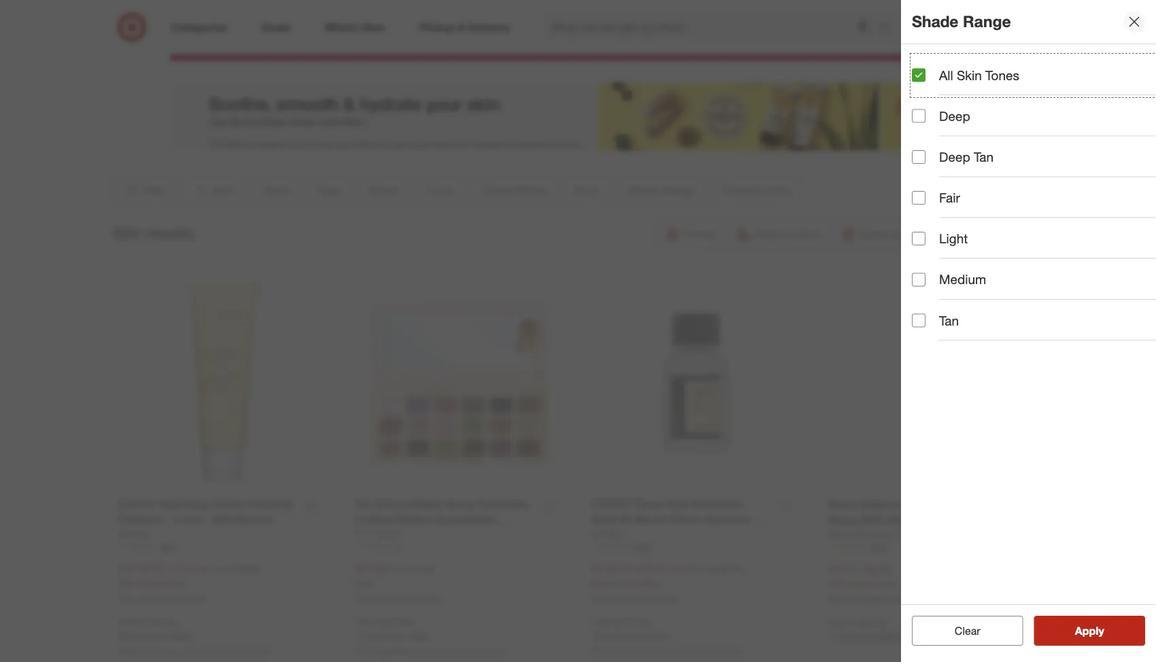 Task type: locate. For each thing, give the bounding box(es) containing it.
) inside $5.95 ( $5.89 /fluid ounce ) reg $8.50 sale ends today when purchased online
[[697, 563, 699, 575]]

0 horizontal spatial )
[[209, 563, 211, 575]]

when down $5.95
[[592, 594, 613, 604]]

(
[[153, 563, 156, 575], [621, 563, 623, 575]]

9227
[[871, 543, 889, 553]]

3 not available at austin south lamar from the left
[[592, 646, 744, 658]]

lamar
[[243, 646, 270, 658], [480, 646, 507, 658], [717, 646, 744, 658]]

1 horizontal spatial )
[[697, 563, 699, 575]]

1 horizontal spatial south
[[452, 646, 478, 658]]

free down $27.00 reg $54.00 sale when purchased online
[[355, 616, 374, 628]]

reg down 865 link
[[214, 563, 228, 575]]

to for 4th add to cart button from the right
[[379, 20, 387, 31]]

add to cart button
[[195, 15, 304, 36], [329, 15, 438, 36], [463, 15, 572, 36], [597, 15, 706, 36], [865, 15, 974, 36]]

shipping down $5.95 ( $5.89 /fluid ounce ) reg $8.50 sale ends today when purchased online
[[613, 616, 649, 628]]

ends down $24.00
[[139, 577, 160, 589]]

6
[[397, 542, 402, 552]]

not available at austin south lamar for $24.00
[[118, 646, 270, 658]]

5 add to cart from the left
[[898, 20, 941, 31]]

1 horizontal spatial reg
[[390, 563, 404, 575]]

4 to from the left
[[647, 20, 655, 31]]

deep right deep option at the top right
[[940, 108, 971, 124]]

0 horizontal spatial at
[[176, 646, 184, 658]]

2 south from the left
[[452, 646, 478, 658]]

south
[[216, 646, 241, 658], [452, 646, 478, 658], [689, 646, 714, 658]]

ends inside $24.00 ( $5.71 /ounce ) reg $30.00 sale ends today when purchased online
[[139, 577, 160, 589]]

2 horizontal spatial not available at austin south lamar
[[592, 646, 744, 658]]

when down $24.00
[[118, 594, 139, 604]]

today inside $5.95 ( $5.89 /fluid ounce ) reg $8.50 sale ends today when purchased online
[[637, 577, 661, 589]]

exclusions apply. link down $5.95 ( $5.89 /fluid ounce ) reg $8.50 sale ends today when purchased online
[[595, 630, 669, 642]]

0 horizontal spatial not
[[118, 646, 133, 658]]

( inside $5.95 ( $5.89 /fluid ounce ) reg $8.50 sale ends today when purchased online
[[621, 563, 623, 575]]

1 vertical spatial deep
[[940, 149, 971, 165]]

add to cart for 5th add to cart button from the left
[[898, 20, 941, 31]]

1 horizontal spatial available
[[373, 646, 410, 658]]

when inside $5.95 ( $5.89 /fluid ounce ) reg $8.50 sale ends today when purchased online
[[592, 594, 613, 604]]

sale inside $5.95 ( $5.89 /fluid ounce ) reg $8.50 sale ends today when purchased online
[[592, 577, 610, 589]]

0 vertical spatial deep
[[940, 108, 971, 124]]

3 at from the left
[[649, 646, 657, 658]]

5 cart from the left
[[926, 20, 941, 31]]

1 horizontal spatial not available at austin south lamar
[[355, 646, 507, 658]]

0 horizontal spatial today
[[163, 577, 187, 589]]

purchased down $5.71
[[142, 594, 180, 604]]

purchased inside $5.95 ( $5.89 /fluid ounce ) reg $8.50 sale ends today when purchased online
[[615, 594, 654, 604]]

6 link
[[355, 541, 564, 553]]

reg inside $5.95 ( $5.89 /fluid ounce ) reg $8.50 sale ends today when purchased online
[[702, 563, 716, 575]]

exclusions apply. link for $27.00
[[358, 630, 432, 642]]

search
[[873, 22, 906, 35]]

1 horizontal spatial austin
[[423, 646, 450, 658]]

$3.50 - $8.40 sale ends today when purchased online
[[828, 563, 915, 604]]

online down "$54.00"
[[419, 594, 441, 604]]

0 horizontal spatial not available at austin south lamar
[[118, 646, 270, 658]]

2 horizontal spatial today
[[873, 578, 897, 590]]

2 add to cart button from the left
[[329, 15, 438, 36]]

when down $27.00
[[355, 594, 376, 604]]

to
[[245, 20, 253, 31], [379, 20, 387, 31], [513, 20, 521, 31], [647, 20, 655, 31], [915, 20, 923, 31]]

1 vertical spatial tan
[[940, 313, 959, 329]]

cart
[[255, 20, 271, 31], [389, 20, 405, 31], [523, 20, 539, 31], [657, 20, 673, 31], [926, 20, 941, 31]]

( inside $24.00 ( $5.71 /ounce ) reg $30.00 sale ends today when purchased online
[[153, 563, 156, 575]]

apply. down $5.95 ( $5.89 /fluid ounce ) reg $8.50 sale ends today when purchased online
[[643, 630, 669, 642]]

1 not available at austin south lamar from the left
[[118, 646, 270, 658]]

sale down $27.00
[[355, 577, 373, 589]]

tan right the deep tan option at top
[[974, 149, 994, 165]]

apply button
[[1035, 616, 1146, 646]]

1 horizontal spatial lamar
[[480, 646, 507, 658]]

1 horizontal spatial not
[[355, 646, 370, 658]]

south for $24.00
[[216, 646, 241, 658]]

when
[[118, 594, 139, 604], [355, 594, 376, 604], [592, 594, 613, 604], [828, 594, 850, 604]]

$8.40
[[865, 563, 892, 576]]

shade range
[[912, 12, 1012, 31]]

2 austin from the left
[[423, 646, 450, 658]]

3 lamar from the left
[[717, 646, 744, 658]]

shipping down $27.00 reg $54.00 sale when purchased online
[[376, 616, 413, 628]]

reg left $8.50
[[702, 563, 716, 575]]

( for $5.95
[[621, 563, 623, 575]]

584
[[113, 223, 139, 242]]

available for $24.00
[[136, 646, 173, 658]]

1 ) from the left
[[209, 563, 211, 575]]

5 add from the left
[[898, 20, 913, 31]]

free for $27.00
[[355, 616, 374, 628]]

1 add from the left
[[227, 20, 243, 31]]

1 ( from the left
[[153, 563, 156, 575]]

3 not from the left
[[592, 646, 607, 658]]

$5.95
[[592, 562, 618, 575]]

2 horizontal spatial at
[[649, 646, 657, 658]]

1 add to cart button from the left
[[195, 15, 304, 36]]

0 horizontal spatial lamar
[[243, 646, 270, 658]]

online down 9227 link at the bottom
[[893, 594, 915, 604]]

3 austin from the left
[[660, 646, 686, 658]]

purchased down the $8.40
[[852, 594, 891, 604]]

$54.00
[[407, 563, 435, 575]]

0 horizontal spatial reg
[[214, 563, 228, 575]]

free shipping * * exclusions apply. down $27.00 reg $54.00 sale when purchased online
[[355, 616, 432, 642]]

865 link
[[118, 541, 328, 553]]

shipping
[[140, 616, 176, 628], [376, 616, 413, 628], [613, 616, 649, 628], [850, 617, 886, 629]]

at for $27.00
[[412, 646, 420, 658]]

Deep Tan checkbox
[[912, 150, 926, 164]]

$30.00
[[230, 563, 259, 575]]

today inside $24.00 ( $5.71 /ounce ) reg $30.00 sale ends today when purchased online
[[163, 577, 187, 589]]

today down /fluid
[[637, 577, 661, 589]]

2 reg from the left
[[390, 563, 404, 575]]

deep right the deep tan option at top
[[940, 149, 971, 165]]

add to cart for 4th add to cart button from the right
[[362, 20, 405, 31]]

shipping for $24.00
[[140, 616, 176, 628]]

2 horizontal spatial reg
[[702, 563, 716, 575]]

free down $5.95
[[592, 616, 610, 628]]

apply. for $5.95
[[643, 630, 669, 642]]

) down 865 link
[[209, 563, 211, 575]]

2 lamar from the left
[[480, 646, 507, 658]]

0 vertical spatial tan
[[974, 149, 994, 165]]

2 horizontal spatial south
[[689, 646, 714, 658]]

1 add to cart from the left
[[227, 20, 271, 31]]

today
[[163, 577, 187, 589], [637, 577, 661, 589], [873, 578, 897, 590]]

3 south from the left
[[689, 646, 714, 658]]

1 not from the left
[[118, 646, 133, 658]]

2 at from the left
[[412, 646, 420, 658]]

2 not from the left
[[355, 646, 370, 658]]

sale down $3.50
[[828, 578, 847, 590]]

free shipping * * exclusions apply.
[[118, 616, 195, 642], [355, 616, 432, 642], [592, 616, 669, 642], [828, 617, 905, 643]]

2 horizontal spatial available
[[610, 646, 646, 658]]

free shipping * * exclusions apply. down $24.00 ( $5.71 /ounce ) reg $30.00 sale ends today when purchased online
[[118, 616, 195, 642]]

deep for deep
[[940, 108, 971, 124]]

1 to from the left
[[245, 20, 253, 31]]

free down $24.00
[[118, 616, 137, 628]]

tones
[[986, 67, 1020, 83]]

sale down $5.95
[[592, 577, 610, 589]]

today down $5.71
[[163, 577, 187, 589]]

free shipping * * exclusions apply. for $24.00
[[118, 616, 195, 642]]

*
[[176, 616, 179, 628], [413, 616, 416, 628], [649, 616, 653, 628], [886, 617, 890, 629], [118, 630, 121, 642], [355, 630, 358, 642], [592, 630, 595, 642], [828, 631, 832, 643]]

0 horizontal spatial austin
[[186, 646, 213, 658]]

apply. down $27.00 reg $54.00 sale when purchased online
[[406, 630, 432, 642]]

tan right tan option at the right top of page
[[940, 313, 959, 329]]

3 add to cart from the left
[[496, 20, 539, 31]]

not for $5.95
[[592, 646, 607, 658]]

shipping down $24.00 ( $5.71 /ounce ) reg $30.00 sale ends today when purchased online
[[140, 616, 176, 628]]

0 horizontal spatial ends
[[139, 577, 160, 589]]

available for $27.00
[[373, 646, 410, 658]]

3 add from the left
[[496, 20, 511, 31]]

1 lamar from the left
[[243, 646, 270, 658]]

not available at austin south lamar
[[118, 646, 270, 658], [355, 646, 507, 658], [592, 646, 744, 658]]

tan
[[974, 149, 994, 165], [940, 313, 959, 329]]

add for 5th add to cart button from the left
[[898, 20, 913, 31]]

sale down $24.00
[[118, 577, 137, 589]]

reg inside $24.00 ( $5.71 /ounce ) reg $30.00 sale ends today when purchased online
[[214, 563, 228, 575]]

deep tan
[[940, 149, 994, 165]]

apply. down $24.00 ( $5.71 /ounce ) reg $30.00 sale ends today when purchased online
[[170, 630, 195, 642]]

purchased
[[142, 594, 180, 604], [378, 594, 417, 604], [615, 594, 654, 604], [852, 594, 891, 604]]

free shipping * * exclusions apply. down $5.95 ( $5.89 /fluid ounce ) reg $8.50 sale ends today when purchased online
[[592, 616, 669, 642]]

ends down $5.89
[[613, 577, 634, 589]]

1 at from the left
[[176, 646, 184, 658]]

exclusions
[[121, 630, 167, 642], [358, 630, 404, 642], [595, 630, 640, 642], [832, 631, 877, 643]]

reg inside $27.00 reg $54.00 sale when purchased online
[[390, 563, 404, 575]]

reg down 6 in the left of the page
[[390, 563, 404, 575]]

1 south from the left
[[216, 646, 241, 658]]

4 add to cart button from the left
[[597, 15, 706, 36]]

2 deep from the top
[[940, 149, 971, 165]]

( right $5.95
[[621, 563, 623, 575]]

purchased down "$54.00"
[[378, 594, 417, 604]]

sale inside $27.00 reg $54.00 sale when purchased online
[[355, 577, 373, 589]]

1 available from the left
[[136, 646, 173, 658]]

carousel region
[[170, 0, 987, 72]]

3 to from the left
[[513, 20, 521, 31]]

at
[[176, 646, 184, 658], [412, 646, 420, 658], [649, 646, 657, 658]]

2 horizontal spatial not
[[592, 646, 607, 658]]

skin
[[957, 67, 982, 83]]

1 horizontal spatial today
[[637, 577, 661, 589]]

2 horizontal spatial ends
[[850, 578, 871, 590]]

ends
[[139, 577, 160, 589], [613, 577, 634, 589], [850, 578, 871, 590]]

2 horizontal spatial austin
[[660, 646, 686, 658]]

1 horizontal spatial tan
[[974, 149, 994, 165]]

1 horizontal spatial (
[[621, 563, 623, 575]]

when down $3.50
[[828, 594, 850, 604]]

0 horizontal spatial south
[[216, 646, 241, 658]]

2 ) from the left
[[697, 563, 699, 575]]

free for $5.95
[[592, 616, 610, 628]]

online down /fluid
[[656, 594, 678, 604]]

1 deep from the top
[[940, 108, 971, 124]]

reg
[[214, 563, 228, 575], [390, 563, 404, 575], [702, 563, 716, 575]]

exclusions apply. link
[[121, 630, 195, 642], [358, 630, 432, 642], [595, 630, 669, 642], [832, 631, 905, 643]]

2 to from the left
[[379, 20, 387, 31]]

1 horizontal spatial at
[[412, 646, 420, 658]]

ends down -
[[850, 578, 871, 590]]

exclusions apply. link down $24.00 ( $5.71 /ounce ) reg $30.00 sale ends today when purchased online
[[121, 630, 195, 642]]

3 available from the left
[[610, 646, 646, 658]]

online down /ounce
[[183, 594, 204, 604]]

add to cart for 2nd add to cart button from right
[[630, 20, 673, 31]]

available for $5.95
[[610, 646, 646, 658]]

3 reg from the left
[[702, 563, 716, 575]]

2 available from the left
[[373, 646, 410, 658]]

add
[[227, 20, 243, 31], [362, 20, 377, 31], [496, 20, 511, 31], [630, 20, 645, 31], [898, 20, 913, 31]]

available
[[136, 646, 173, 658], [373, 646, 410, 658], [610, 646, 646, 658]]

4 add from the left
[[630, 20, 645, 31]]

deep
[[940, 108, 971, 124], [940, 149, 971, 165]]

purchased down $5.89
[[615, 594, 654, 604]]

add for 4th add to cart button from the right
[[362, 20, 377, 31]]

today down the $8.40
[[873, 578, 897, 590]]

5 to from the left
[[915, 20, 923, 31]]

sale
[[118, 577, 137, 589], [355, 577, 373, 589], [592, 577, 610, 589], [828, 578, 847, 590]]

( right $24.00
[[153, 563, 156, 575]]

not
[[118, 646, 133, 658], [355, 646, 370, 658], [592, 646, 607, 658]]

1 horizontal spatial ends
[[613, 577, 634, 589]]

Deep checkbox
[[912, 109, 926, 123]]

2 add from the left
[[362, 20, 377, 31]]

)
[[209, 563, 211, 575], [697, 563, 699, 575]]

2 not available at austin south lamar from the left
[[355, 646, 507, 658]]

4 add to cart from the left
[[630, 20, 673, 31]]

online inside $27.00 reg $54.00 sale when purchased online
[[419, 594, 441, 604]]

1 reg from the left
[[214, 563, 228, 575]]

0 horizontal spatial tan
[[940, 313, 959, 329]]

purchased inside "$3.50 - $8.40 sale ends today when purchased online"
[[852, 594, 891, 604]]

/fluid
[[647, 563, 668, 575]]

ends inside $5.95 ( $5.89 /fluid ounce ) reg $8.50 sale ends today when purchased online
[[613, 577, 634, 589]]

austin
[[186, 646, 213, 658], [423, 646, 450, 658], [660, 646, 686, 658]]

1 austin from the left
[[186, 646, 213, 658]]

$8.50
[[719, 563, 742, 575]]

apply.
[[170, 630, 195, 642], [406, 630, 432, 642], [643, 630, 669, 642], [880, 631, 905, 643]]

) down the 1997 link
[[697, 563, 699, 575]]

exclusions apply. link down $27.00 reg $54.00 sale when purchased online
[[358, 630, 432, 642]]

2 ( from the left
[[621, 563, 623, 575]]

) inside $24.00 ( $5.71 /ounce ) reg $30.00 sale ends today when purchased online
[[209, 563, 211, 575]]

online inside "$3.50 - $8.40 sale ends today when purchased online"
[[893, 594, 915, 604]]

purchased inside $27.00 reg $54.00 sale when purchased online
[[378, 594, 417, 604]]

at for $24.00
[[176, 646, 184, 658]]

0 horizontal spatial available
[[136, 646, 173, 658]]

online
[[183, 594, 204, 604], [419, 594, 441, 604], [656, 594, 678, 604], [893, 594, 915, 604]]

not for $24.00
[[118, 646, 133, 658]]

deep for deep tan
[[940, 149, 971, 165]]

free
[[118, 616, 137, 628], [355, 616, 374, 628], [592, 616, 610, 628], [828, 617, 847, 629]]

exclusions apply. link for $24.00
[[121, 630, 195, 642]]

0 horizontal spatial (
[[153, 563, 156, 575]]

865
[[160, 542, 174, 552]]

2 horizontal spatial lamar
[[717, 646, 744, 658]]

add to cart
[[227, 20, 271, 31], [362, 20, 405, 31], [496, 20, 539, 31], [630, 20, 673, 31], [898, 20, 941, 31]]

2 add to cart from the left
[[362, 20, 405, 31]]



Task type: describe. For each thing, give the bounding box(es) containing it.
when inside "$3.50 - $8.40 sale ends today when purchased online"
[[828, 594, 850, 604]]

lamar for $24.00
[[243, 646, 270, 658]]

9227 link
[[828, 542, 1039, 554]]

exclusions apply. link for $5.95
[[595, 630, 669, 642]]

Medium checkbox
[[912, 273, 926, 287]]

all skin tones
[[940, 67, 1020, 83]]

sponsored
[[946, 151, 987, 162]]

south for $5.95
[[689, 646, 714, 658]]

3 cart from the left
[[523, 20, 539, 31]]

clear
[[955, 625, 981, 638]]

free down "$3.50 - $8.40 sale ends today when purchased online"
[[828, 617, 847, 629]]

free for $24.00
[[118, 616, 137, 628]]

sale inside $24.00 ( $5.71 /ounce ) reg $30.00 sale ends today when purchased online
[[118, 577, 137, 589]]

light
[[940, 231, 968, 247]]

$27.00 reg $54.00 sale when purchased online
[[355, 562, 441, 604]]

ounce
[[670, 563, 697, 575]]

shipping for $5.95
[[613, 616, 649, 628]]

584 results
[[113, 223, 194, 242]]

shade
[[912, 12, 959, 31]]

free shipping * * exclusions apply. down "$3.50 - $8.40 sale ends today when purchased online"
[[828, 617, 905, 643]]

medium
[[940, 272, 987, 288]]

$5.71
[[156, 563, 179, 575]]

-
[[858, 563, 862, 576]]

apply. down "$3.50 - $8.40 sale ends today when purchased online"
[[880, 631, 905, 643]]

$3.50
[[828, 563, 855, 576]]

fair
[[940, 190, 961, 206]]

not for $27.00
[[355, 646, 370, 658]]

online inside $5.95 ( $5.89 /fluid ounce ) reg $8.50 sale ends today when purchased online
[[656, 594, 678, 604]]

$24.00 ( $5.71 /ounce ) reg $30.00 sale ends today when purchased online
[[118, 562, 259, 604]]

$27.00
[[355, 562, 387, 575]]

add to cart for third add to cart button from left
[[496, 20, 539, 31]]

exclusions apply. link down "$3.50 - $8.40 sale ends today when purchased online"
[[832, 631, 905, 643]]

exclusions for $27.00
[[358, 630, 404, 642]]

advertisement region
[[170, 83, 987, 151]]

today inside "$3.50 - $8.40 sale ends today when purchased online"
[[873, 578, 897, 590]]

to for 2nd add to cart button from right
[[647, 20, 655, 31]]

Light checkbox
[[912, 232, 926, 246]]

online inside $24.00 ( $5.71 /ounce ) reg $30.00 sale ends today when purchased online
[[183, 594, 204, 604]]

results
[[143, 223, 194, 242]]

$5.95 ( $5.89 /fluid ounce ) reg $8.50 sale ends today when purchased online
[[592, 562, 742, 604]]

$24.00
[[118, 562, 151, 575]]

all
[[940, 67, 954, 83]]

apply. for $24.00
[[170, 630, 195, 642]]

shipping down "$3.50 - $8.40 sale ends today when purchased online"
[[850, 617, 886, 629]]

apply
[[1076, 625, 1105, 638]]

apply. for $27.00
[[406, 630, 432, 642]]

exclusions for $5.95
[[595, 630, 640, 642]]

to for third add to cart button from left
[[513, 20, 521, 31]]

at for $5.95
[[649, 646, 657, 658]]

5 add to cart button from the left
[[865, 15, 974, 36]]

when inside $27.00 reg $54.00 sale when purchased online
[[355, 594, 376, 604]]

austin for $5.95
[[660, 646, 686, 658]]

austin for $24.00
[[186, 646, 213, 658]]

1997
[[634, 542, 652, 552]]

All Skin Tones checkbox
[[912, 68, 926, 82]]

3 add to cart button from the left
[[463, 15, 572, 36]]

to for 5th add to cart button from the left
[[915, 20, 923, 31]]

purchased inside $24.00 ( $5.71 /ounce ) reg $30.00 sale ends today when purchased online
[[142, 594, 180, 604]]

lamar for $5.95
[[717, 646, 744, 658]]

4 cart from the left
[[657, 20, 673, 31]]

shipping for $27.00
[[376, 616, 413, 628]]

$5.89
[[623, 563, 647, 575]]

sale inside "$3.50 - $8.40 sale ends today when purchased online"
[[828, 578, 847, 590]]

clear button
[[912, 616, 1024, 646]]

range
[[963, 12, 1012, 31]]

Fair checkbox
[[912, 191, 926, 205]]

shade range dialog
[[902, 0, 1157, 663]]

( for $24.00
[[153, 563, 156, 575]]

to for first add to cart button from left
[[245, 20, 253, 31]]

not available at austin south lamar for $27.00
[[355, 646, 507, 658]]

add for 2nd add to cart button from right
[[630, 20, 645, 31]]

exclusions for $24.00
[[121, 630, 167, 642]]

when inside $24.00 ( $5.71 /ounce ) reg $30.00 sale ends today when purchased online
[[118, 594, 139, 604]]

1997 link
[[592, 541, 801, 553]]

free shipping * * exclusions apply. for $5.95
[[592, 616, 669, 642]]

What can we help you find? suggestions appear below search field
[[544, 12, 882, 42]]

austin for $27.00
[[423, 646, 450, 658]]

ends inside "$3.50 - $8.40 sale ends today when purchased online"
[[850, 578, 871, 590]]

add for third add to cart button from left
[[496, 20, 511, 31]]

add for first add to cart button from left
[[227, 20, 243, 31]]

1 cart from the left
[[255, 20, 271, 31]]

not available at austin south lamar for $5.95
[[592, 646, 744, 658]]

/ounce
[[179, 563, 209, 575]]

add to cart for first add to cart button from left
[[227, 20, 271, 31]]

search button
[[873, 12, 906, 45]]

Tan checkbox
[[912, 314, 926, 328]]

free shipping * * exclusions apply. for $27.00
[[355, 616, 432, 642]]

2 cart from the left
[[389, 20, 405, 31]]



Task type: vqa. For each thing, say whether or not it's contained in the screenshot.
Sale within $3.50 - $8.40 Sale Ends today When purchased online
yes



